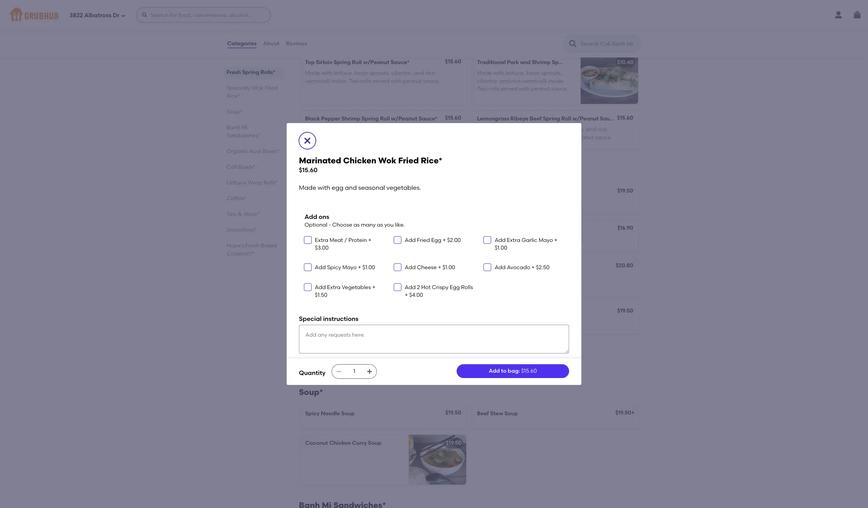 Task type: describe. For each thing, give the bounding box(es) containing it.
hope's fresh baked cookies!!!* tab
[[227, 242, 281, 258]]

black inside lemongrass ribeye beef and black pepper shrimp.  made with egg and seasonal vegetables.
[[382, 274, 396, 281]]

cali
[[227, 164, 237, 170]]

peanut for traditional pork and shrimp spring roll w/peanut sauce*
[[531, 86, 550, 92]]

0 horizontal spatial $1.00
[[363, 265, 375, 271]]

two for traditional
[[477, 86, 488, 92]]

rolls inside lemongrass ribeye ＆ black pepper shrimp.  made with lettuce, bean sprouts, cilantro, and rice vermicelli inside. two rolls served with peanut sauce.
[[489, 33, 499, 40]]

extra inside extra meat / protein + $3.00
[[315, 237, 328, 244]]

vegetables
[[342, 284, 371, 291]]

traditional
[[477, 59, 506, 66]]

vermicelli inside button
[[305, 26, 330, 32]]

made inside lemongrass ribeye ＆ black pepper shrimp.  made with lettuce, bean sprouts, cilantro, and rice vermicelli inside. two rolls served with peanut sauce.
[[593, 18, 608, 24]]

2 as from the left
[[377, 222, 383, 229]]

tea ＆ more* tab
[[227, 210, 281, 218]]

made with lettuce, bean sprouts, cilantro, and rice vermicelli inside. two rolls served with peanut sauce. for top sirloin spring roll w/peanut sauce*
[[305, 70, 440, 84]]

$15.60 for black pepper shrimp spring roll w/peanut sauce*
[[445, 115, 462, 121]]

sprouts, inside made with bean sprouts, green leaf lettuce, cilantro, wrapped in rice noodle paper
[[349, 126, 370, 133]]

add for add spicy mayo + $1.00
[[315, 265, 326, 271]]

instructions
[[323, 316, 359, 323]]

peanut for lemongrass ribeye beef spring roll w/peanut sauce*
[[575, 134, 594, 141]]

to
[[501, 368, 507, 375]]

surf
[[305, 263, 316, 270]]

ribeye for black
[[510, 18, 528, 24]]

$15.60 inside marinated chicken wok fried rice* $15.60
[[299, 167, 318, 174]]

beef for spring
[[530, 116, 542, 122]]

lemongrass for lemongrass ribeye beef and black pepper shrimp.  made with egg and seasonal vegetables.
[[305, 274, 337, 281]]

1 vertical spatial specialty
[[299, 165, 337, 175]]

turf
[[324, 263, 334, 270]]

1 vertical spatial spicy
[[305, 411, 320, 417]]

rice* inside button
[[385, 188, 399, 195]]

lemongrass for lemongrass ribeye ＆ black pepper shrimp.  made with lettuce, bean sprouts, cilantro, and rice vermicelli inside. two rolls served with peanut sauce.
[[477, 18, 509, 24]]

+ inside add extra garlic mayo + $1.00
[[555, 237, 558, 244]]

categories
[[227, 40, 257, 47]]

svg image left 2
[[395, 285, 400, 290]]

+ inside extra meat / protein + $3.00
[[368, 237, 372, 244]]

rolls for lemongrass ribeye beef spring roll w/peanut sauce*
[[533, 134, 543, 141]]

svg image up lemongrass ribeye beef and black pepper shrimp.  made with egg and seasonal vegetables.
[[395, 265, 400, 270]]

$1.50
[[315, 292, 328, 299]]

baked
[[261, 243, 278, 249]]

sauce. inside button
[[423, 26, 440, 32]]

more*
[[244, 211, 260, 218]]

Special instructions text field
[[299, 325, 569, 354]]

surf ＆ turf wok fried rice*
[[305, 263, 377, 270]]

many
[[361, 222, 376, 229]]

vermicelli for top sirloin spring roll w/peanut sauce*
[[305, 78, 330, 84]]

served for top sirloin spring roll w/peanut sauce*
[[372, 78, 390, 84]]

1 made with egg and seasonal vegetables. button from the top
[[301, 304, 467, 335]]

1 horizontal spatial soup
[[368, 441, 382, 447]]

add for add to bag: $15.60
[[489, 368, 500, 375]]

sirloin for spring
[[316, 59, 332, 66]]

add for add cheese + $1.00
[[405, 265, 416, 271]]

spring inside fresh spring rolls* tab
[[242, 69, 260, 76]]

vegetables. inside lemongrass ribeye beef and black pepper shrimp.  made with egg and seasonal vegetables.
[[365, 282, 395, 289]]

add for add 2 hot crispy egg rolls + $4.00
[[405, 284, 416, 291]]

stew
[[490, 411, 503, 417]]

+ inside add 2 hot crispy egg rolls + $4.00
[[405, 292, 408, 299]]

bag:
[[508, 368, 520, 375]]

sauce. for lemongrass ribeye beef spring roll w/peanut sauce*
[[595, 134, 612, 141]]

two inside lemongrass ribeye ＆ black pepper shrimp.  made with lettuce, bean sprouts, cilantro, and rice vermicelli inside. two rolls served with peanut sauce.
[[477, 33, 488, 40]]

add extra garlic mayo + $1.00
[[495, 237, 558, 251]]

made
[[305, 126, 321, 133]]

beef for and
[[357, 274, 369, 281]]

in
[[330, 134, 335, 141]]

$15.60 for top sirloin spring roll w/peanut sauce*
[[445, 58, 462, 65]]

rolls* for lettuce wrap rolls*
[[264, 180, 278, 186]]

$15.60 for lemongrass ribeye beef spring roll w/peanut sauce*
[[617, 115, 634, 121]]

and inside lemongrass ribeye ＆ black pepper shrimp.  made with lettuce, bean sprouts, cilantro, and rice vermicelli inside. two rolls served with peanut sauce.
[[557, 26, 568, 32]]

with inside made with bean sprouts, green leaf lettuce, cilantro, wrapped in rice noodle paper
[[322, 126, 333, 133]]

2
[[417, 284, 420, 291]]

crispy
[[432, 284, 449, 291]]

rice inside lemongrass ribeye ＆ black pepper shrimp.  made with lettuce, bean sprouts, cilantro, and rice vermicelli inside. two rolls served with peanut sauce.
[[569, 26, 579, 32]]

$1.00 inside add extra garlic mayo + $1.00
[[495, 245, 508, 251]]

top sirloin spring roll w/peanut sauce*
[[305, 59, 410, 66]]

made with lettuce, bean sprouts, cilantro, and rice vermicelli inside. two rolls served with peanut sauce. for lemongrass ribeye beef spring roll w/peanut sauce*
[[477, 126, 612, 141]]

about button
[[263, 30, 280, 58]]

wok inside button
[[357, 188, 369, 195]]

top sirloin wok fried rice*
[[477, 263, 547, 270]]

hope's
[[227, 243, 245, 249]]

tofu
[[329, 226, 340, 232]]

rice* inside marinated chicken wok fried rice* $15.60
[[421, 156, 443, 165]]

rice* inside "specialty wok fried rice*"
[[227, 93, 241, 99]]

inside. for traditional pork and shrimp spring roll w/peanut sauce*
[[548, 78, 565, 84]]

1 vertical spatial black
[[305, 116, 320, 122]]

lemongrass ribeye ＆ black pepper shrimp.  made with lettuce, bean sprouts, cilantro, and rice vermicelli inside. two rolls served with peanut sauce. button
[[473, 2, 639, 48]]

cali bowls*
[[227, 164, 256, 170]]

top for top sirloin spring roll w/peanut sauce*
[[305, 59, 315, 66]]

reviews button
[[286, 30, 308, 58]]

shrimp. inside lemongrass ribeye beef and black pepper shrimp.  made with egg and seasonal vegetables.
[[418, 274, 437, 281]]

lemongrass ribeye beef and black pepper shrimp.  made with egg and seasonal vegetables.
[[305, 274, 454, 289]]

traditional pork and shrimp spring roll w/peanut sauce*
[[477, 59, 628, 66]]

peanut inside button
[[403, 26, 422, 32]]

chicken for coconut chicken curry soup
[[329, 441, 351, 447]]

coconut
[[305, 441, 328, 447]]

lettuce, inside button
[[334, 18, 353, 24]]

vermicelli for traditional pork and shrimp spring roll w/peanut sauce*
[[522, 78, 547, 84]]

svg image down made
[[303, 136, 312, 145]]

you
[[385, 222, 394, 229]]

sauteed tofu wok fried rice*
[[305, 226, 383, 232]]

ribeye for and
[[338, 274, 356, 281]]

wrap
[[248, 180, 262, 186]]

1 vertical spatial shrimp
[[342, 116, 360, 122]]

made with bean sprouts, green leaf lettuce, cilantro, wrapped in rice noodle paper
[[305, 126, 441, 141]]

add ons optional - choose as many as you like.
[[305, 213, 405, 229]]

add avocado + $2.50
[[495, 265, 550, 271]]

1 as from the left
[[354, 222, 360, 229]]

add for add extra garlic mayo + $1.00
[[495, 237, 506, 244]]

wok down add extra garlic mayo + $1.00
[[506, 263, 517, 270]]

add spicy mayo + $1.00
[[315, 265, 375, 271]]

3822
[[69, 12, 83, 19]]

sauteed
[[305, 226, 327, 232]]

peanut inside lemongrass ribeye ＆ black pepper shrimp.  made with lettuce, bean sprouts, cilantro, and rice vermicelli inside. two rolls served with peanut sauce.
[[531, 33, 550, 40]]

paper
[[366, 134, 382, 141]]

lemongrass ribeye beef spring roll w/peanut sauce*
[[477, 116, 619, 122]]

add 2 hot crispy egg rolls + $4.00
[[405, 284, 473, 299]]

albatross
[[84, 12, 111, 19]]

served inside button
[[372, 26, 390, 32]]

marinated for marinated chicken wok fried rice* $15.60
[[299, 156, 341, 165]]

bowls* inside organic acai bowls* tab
[[263, 148, 280, 155]]

-
[[329, 222, 331, 229]]

two for top
[[349, 78, 359, 84]]

about
[[263, 40, 280, 47]]

mayo inside add extra garlic mayo + $1.00
[[539, 237, 553, 244]]

optional
[[305, 222, 328, 229]]

avocado
[[507, 265, 530, 271]]

made with lettuce, bean sprouts, cilantro, and rice vermicelli inside. two rolls served with peanut sauce. inside button
[[305, 18, 440, 32]]

black pepper shrimp spring roll w/peanut sauce*
[[305, 116, 438, 122]]

coconut chicken curry soup image
[[409, 436, 467, 485]]

extra for add extra vegetables + $1.50
[[327, 284, 341, 291]]

smoothies*
[[227, 227, 257, 233]]

pork
[[507, 59, 519, 66]]

served for traditional pork and shrimp spring roll w/peanut sauce*
[[501, 86, 518, 92]]

sandwiches*
[[227, 132, 261, 139]]

cheese
[[417, 265, 437, 271]]

mi
[[242, 124, 248, 131]]

coffee* tab
[[227, 195, 281, 203]]

3822 albatross dr
[[69, 12, 119, 19]]

wok inside tab
[[252, 85, 264, 91]]

add for add ons optional - choose as many as you like.
[[305, 213, 317, 221]]

wrapped
[[305, 134, 329, 141]]

fresh spring rolls*
[[227, 69, 276, 76]]

$16.90
[[618, 225, 634, 232]]

quantity
[[299, 370, 326, 377]]

peanut for top sirloin spring roll w/peanut sauce*
[[403, 78, 422, 84]]

curry
[[352, 441, 367, 447]]

tea
[[227, 211, 236, 218]]

categories button
[[227, 30, 257, 58]]

dr
[[113, 12, 119, 19]]

rolls
[[461, 284, 473, 291]]

cilantro, inside button
[[391, 18, 413, 24]]

hot
[[421, 284, 431, 291]]

lettuce, inside made with bean sprouts, green leaf lettuce, cilantro, wrapped in rice noodle paper
[[399, 126, 418, 133]]

svg image right $2.00
[[485, 238, 490, 243]]

wok right turf
[[335, 263, 347, 270]]

tea ＆ more*
[[227, 211, 260, 218]]

cilantro, inside lemongrass ribeye ＆ black pepper shrimp.  made with lettuce, bean sprouts, cilantro, and rice vermicelli inside. two rolls served with peanut sauce.
[[535, 26, 556, 32]]

acai
[[250, 148, 261, 155]]

like.
[[395, 222, 405, 229]]

lettuce wrap rolls*
[[227, 180, 278, 186]]

organic acai bowls*
[[227, 148, 280, 155]]

traditional pork and shrimp spring roll w/peanut sauce* image
[[581, 54, 639, 104]]

soup* inside tab
[[227, 109, 243, 115]]

bean inside made with bean sprouts, green leaf lettuce, cilantro, wrapped in rice noodle paper
[[334, 126, 348, 133]]

extra meat / protein + $3.00
[[315, 237, 372, 251]]

lettuce
[[227, 180, 247, 186]]

extra for add extra garlic mayo + $1.00
[[507, 237, 521, 244]]

pepper inside lemongrass ribeye ＆ black pepper shrimp.  made with lettuce, bean sprouts, cilantro, and rice vermicelli inside. two rolls served with peanut sauce.
[[552, 18, 570, 24]]



Task type: locate. For each thing, give the bounding box(es) containing it.
soup* down quantity
[[299, 388, 323, 397]]

1 vertical spatial top
[[477, 263, 487, 270]]

noodle
[[321, 411, 340, 417]]

top left avocado
[[477, 263, 487, 270]]

inside. for top sirloin spring roll w/peanut sauce*
[[331, 78, 348, 84]]

pepper up $4.00
[[398, 274, 416, 281]]

1 horizontal spatial shrimp
[[532, 59, 551, 66]]

pepper inside lemongrass ribeye beef and black pepper shrimp.  made with egg and seasonal vegetables.
[[398, 274, 416, 281]]

1 horizontal spatial soup*
[[299, 388, 323, 397]]

2 vertical spatial lemongrass
[[305, 274, 337, 281]]

1 horizontal spatial $1.00
[[443, 265, 455, 271]]

add inside add extra vegetables + $1.50
[[315, 284, 326, 291]]

add inside add extra garlic mayo + $1.00
[[495, 237, 506, 244]]

1 horizontal spatial specialty wok fried rice*
[[299, 165, 403, 175]]

1 horizontal spatial pepper
[[398, 274, 416, 281]]

with
[[322, 18, 332, 24], [609, 18, 620, 24], [391, 26, 402, 32], [519, 33, 530, 40], [322, 70, 332, 76], [494, 70, 504, 76], [391, 78, 402, 84], [519, 86, 530, 92], [322, 126, 333, 133], [494, 126, 504, 133], [563, 134, 574, 141], [318, 184, 330, 192], [494, 199, 504, 206], [322, 237, 332, 243], [494, 237, 504, 243], [494, 274, 504, 281], [305, 282, 316, 289], [322, 320, 332, 326], [494, 320, 504, 326], [322, 357, 332, 364]]

made with lettuce, bean sprouts, cilantro, and rice vermicelli inside. two rolls served with peanut sauce. button
[[301, 2, 467, 48]]

rolls*
[[261, 69, 276, 76], [264, 180, 278, 186]]

$1.00
[[495, 245, 508, 251], [363, 265, 375, 271], [443, 265, 455, 271]]

protein
[[349, 237, 367, 244]]

soup* up banh
[[227, 109, 243, 115]]

two down traditional
[[477, 86, 488, 92]]

add down $3.00
[[315, 265, 326, 271]]

2 vertical spatial ribeye
[[338, 274, 356, 281]]

0 horizontal spatial shrimp.
[[418, 274, 437, 281]]

rolls up traditional
[[489, 33, 499, 40]]

1 vertical spatial marinated
[[305, 188, 333, 195]]

1 vertical spatial shrimp.
[[418, 274, 437, 281]]

1 horizontal spatial ＆
[[317, 263, 322, 270]]

＆ inside lemongrass ribeye ＆ black pepper shrimp.  made with lettuce, bean sprouts, cilantro, and rice vermicelli inside. two rolls served with peanut sauce.
[[529, 18, 535, 24]]

specialty wok fried rice* inside specialty wok fried rice* tab
[[227, 85, 278, 99]]

rice inside button
[[426, 18, 435, 24]]

0 horizontal spatial black
[[305, 116, 320, 122]]

Search Cali Banh Mi search field
[[580, 40, 639, 48]]

beef inside lemongrass ribeye beef and black pepper shrimp.  made with egg and seasonal vegetables.
[[357, 274, 369, 281]]

1 vertical spatial mayo
[[343, 265, 357, 271]]

1 horizontal spatial $20.80
[[616, 263, 634, 269]]

bowls*
[[263, 148, 280, 155], [239, 164, 256, 170]]

with inside lemongrass ribeye beef and black pepper shrimp.  made with egg and seasonal vegetables.
[[305, 282, 316, 289]]

marinated for marinated chicken wok fried rice*
[[305, 188, 333, 195]]

fresh
[[227, 69, 241, 76], [246, 243, 260, 249]]

wok inside marinated chicken wok fried rice* $15.60
[[378, 156, 396, 165]]

2 $20.80 from the left
[[616, 263, 634, 269]]

chicken inside marinated chicken wok fried rice* $15.60
[[343, 156, 377, 165]]

coffee*
[[227, 195, 247, 202]]

$20.80 down $16.90 on the top right of the page
[[616, 263, 634, 269]]

two inside button
[[349, 26, 359, 32]]

soup* tab
[[227, 108, 281, 116]]

2 horizontal spatial soup
[[505, 411, 518, 417]]

add left avocado
[[495, 265, 506, 271]]

add inside add ons optional - choose as many as you like.
[[305, 213, 317, 221]]

0 vertical spatial sirloin
[[316, 59, 332, 66]]

$1.00 up top sirloin wok fried rice*
[[495, 245, 508, 251]]

＆ for surf ＆ turf wok fried rice*
[[317, 263, 322, 270]]

add for add extra vegetables + $1.50
[[315, 284, 326, 291]]

ribeye inside lemongrass ribeye ＆ black pepper shrimp.  made with lettuce, bean sprouts, cilantro, and rice vermicelli inside. two rolls served with peanut sauce.
[[510, 18, 528, 24]]

1 horizontal spatial mayo
[[539, 237, 553, 244]]

2 horizontal spatial ＆
[[529, 18, 535, 24]]

specialty inside tab
[[227, 85, 251, 91]]

egg inside lemongrass ribeye beef and black pepper shrimp.  made with egg and seasonal vegetables.
[[317, 282, 328, 289]]

vermicelli for lemongrass ribeye beef spring roll w/peanut sauce*
[[477, 134, 502, 141]]

made with egg and seasonal vegetables.
[[299, 184, 421, 192], [477, 199, 584, 206], [305, 237, 412, 243], [477, 237, 584, 243], [477, 274, 584, 281], [305, 320, 412, 326], [477, 320, 584, 326], [305, 357, 412, 364]]

bowls* right acai
[[263, 148, 280, 155]]

0 horizontal spatial bowls*
[[239, 164, 256, 170]]

0 vertical spatial chicken
[[343, 156, 377, 165]]

1 vertical spatial fresh
[[246, 243, 260, 249]]

specialty down fresh spring rolls*
[[227, 85, 251, 91]]

add for add fried egg + $2.00
[[405, 237, 416, 244]]

spicy
[[327, 265, 341, 271], [305, 411, 320, 417]]

0 horizontal spatial specialty
[[227, 85, 251, 91]]

rolls* up specialty wok fried rice* tab
[[261, 69, 276, 76]]

rolls* for fresh spring rolls*
[[261, 69, 276, 76]]

$3.00
[[315, 245, 329, 251]]

spicy down $3.00
[[327, 265, 341, 271]]

bean inside lemongrass ribeye ＆ black pepper shrimp.  made with lettuce, bean sprouts, cilantro, and rice vermicelli inside. two rolls served with peanut sauce.
[[498, 26, 512, 32]]

add up top sirloin wok fried rice*
[[495, 237, 506, 244]]

black inside lemongrass ribeye ＆ black pepper shrimp.  made with lettuce, bean sprouts, cilantro, and rice vermicelli inside. two rolls served with peanut sauce.
[[536, 18, 550, 24]]

0 vertical spatial soup*
[[227, 109, 243, 115]]

rolls* right wrap
[[264, 180, 278, 186]]

black
[[536, 18, 550, 24], [305, 116, 320, 122], [382, 274, 396, 281]]

marinated up ons
[[305, 188, 333, 195]]

bowls* right the cali at the left
[[239, 164, 256, 170]]

2 horizontal spatial pepper
[[552, 18, 570, 24]]

0 horizontal spatial egg
[[431, 237, 442, 244]]

$10.40
[[617, 59, 634, 66]]

0 vertical spatial rolls*
[[261, 69, 276, 76]]

0 vertical spatial black
[[536, 18, 550, 24]]

served inside lemongrass ribeye ＆ black pepper shrimp.  made with lettuce, bean sprouts, cilantro, and rice vermicelli inside. two rolls served with peanut sauce.
[[501, 33, 518, 40]]

sirloin
[[316, 59, 332, 66], [488, 263, 504, 270]]

0 horizontal spatial soup
[[341, 411, 355, 417]]

rice inside made with bean sprouts, green leaf lettuce, cilantro, wrapped in rice noodle paper
[[336, 134, 346, 141]]

0 vertical spatial shrimp
[[532, 59, 551, 66]]

fresh up cookies!!!*
[[246, 243, 260, 249]]

fried inside marinated chicken wok fried rice* $15.60
[[398, 156, 419, 165]]

bowls* inside cali bowls* tab
[[239, 164, 256, 170]]

coconut chicken curry soup
[[305, 441, 382, 447]]

extra up $1.50
[[327, 284, 341, 291]]

extra inside add extra garlic mayo + $1.00
[[507, 237, 521, 244]]

bean inside button
[[355, 18, 368, 24]]

shrimp right the pork
[[532, 59, 551, 66]]

rolls up top sirloin spring roll w/peanut sauce*
[[361, 26, 371, 32]]

1 horizontal spatial as
[[377, 222, 383, 229]]

wok down marinated chicken wok fried rice* $15.60
[[357, 188, 369, 195]]

0 vertical spatial pepper
[[552, 18, 570, 24]]

sauce. inside lemongrass ribeye ＆ black pepper shrimp.  made with lettuce, bean sprouts, cilantro, and rice vermicelli inside. two rolls served with peanut sauce.
[[552, 33, 569, 40]]

vermicelli inside lemongrass ribeye ＆ black pepper shrimp.  made with lettuce, bean sprouts, cilantro, and rice vermicelli inside. two rolls served with peanut sauce.
[[580, 26, 605, 32]]

1 vertical spatial egg
[[450, 284, 460, 291]]

Input item quantity number field
[[346, 365, 363, 379]]

svg image right 'input item quantity' number field
[[367, 369, 373, 375]]

add fried egg + $2.00
[[405, 237, 461, 244]]

chicken up add ons optional - choose as many as you like.
[[334, 188, 356, 195]]

banh
[[227, 124, 240, 131]]

rolls down traditional
[[489, 86, 499, 92]]

marinated chicken wok fried rice*
[[305, 188, 399, 195]]

marinated inside marinated chicken wok fried rice* $15.60
[[299, 156, 341, 165]]

cilantro, inside made with bean sprouts, green leaf lettuce, cilantro, wrapped in rice noodle paper
[[419, 126, 441, 133]]

1 $20.80 from the left
[[444, 263, 462, 269]]

1 horizontal spatial top
[[477, 263, 487, 270]]

top for top sirloin wok fried rice*
[[477, 263, 487, 270]]

two up traditional
[[477, 33, 488, 40]]

svg image
[[853, 10, 862, 20], [121, 13, 126, 18], [305, 238, 310, 243], [395, 238, 400, 243], [305, 285, 310, 290], [336, 369, 342, 375]]

＆
[[529, 18, 535, 24], [238, 211, 243, 218], [317, 263, 322, 270]]

wok up /
[[341, 226, 353, 232]]

fresh spring rolls* tab
[[227, 68, 281, 76]]

0 horizontal spatial mayo
[[343, 265, 357, 271]]

chicken for marinated chicken wok fried rice* $15.60
[[343, 156, 377, 165]]

lemongrass for lemongrass ribeye beef spring roll w/peanut sauce*
[[477, 116, 510, 122]]

egg
[[431, 237, 442, 244], [450, 284, 460, 291]]

rolls down lemongrass ribeye beef spring roll w/peanut sauce*
[[533, 134, 543, 141]]

pepper up in
[[321, 116, 341, 122]]

made with lettuce, bean sprouts, cilantro, and rice vermicelli inside. two rolls served with peanut sauce. for traditional pork and shrimp spring roll w/peanut sauce*
[[477, 70, 569, 92]]

egg
[[332, 184, 344, 192], [506, 199, 516, 206], [334, 237, 344, 243], [506, 237, 516, 243], [506, 274, 516, 281], [317, 282, 328, 289], [334, 320, 344, 326], [506, 320, 516, 326], [334, 357, 344, 364]]

special instructions
[[299, 316, 359, 323]]

sauce*
[[391, 59, 410, 66], [609, 59, 628, 66], [419, 116, 438, 122], [600, 116, 619, 122]]

1 horizontal spatial sirloin
[[488, 263, 504, 270]]

lettuce,
[[334, 18, 353, 24], [477, 26, 497, 32], [334, 70, 353, 76], [506, 70, 525, 76], [399, 126, 418, 133], [506, 126, 525, 133]]

0 vertical spatial specialty
[[227, 85, 251, 91]]

0 vertical spatial spicy
[[327, 265, 341, 271]]

mayo up "vegetables"
[[343, 265, 357, 271]]

shrimp. up search icon
[[572, 18, 592, 24]]

soup right noodle
[[341, 411, 355, 417]]

shrimp. down cheese
[[418, 274, 437, 281]]

0 horizontal spatial $20.80
[[444, 263, 462, 269]]

shrimp up noodle
[[342, 116, 360, 122]]

rolls
[[361, 26, 371, 32], [489, 33, 499, 40], [361, 78, 371, 84], [489, 86, 499, 92], [533, 134, 543, 141]]

add up optional at the top of the page
[[305, 213, 317, 221]]

1 vertical spatial ＆
[[238, 211, 243, 218]]

bean
[[355, 18, 368, 24], [498, 26, 512, 32], [355, 70, 368, 76], [527, 70, 540, 76], [334, 126, 348, 133], [527, 126, 540, 133]]

$2.00
[[447, 237, 461, 244]]

soup right stew
[[505, 411, 518, 417]]

lemongrass
[[477, 18, 509, 24], [477, 116, 510, 122], [305, 274, 337, 281]]

+ inside add extra vegetables + $1.50
[[372, 284, 376, 291]]

as left 'many'
[[354, 222, 360, 229]]

specialty wok fried rice* down fresh spring rolls*
[[227, 85, 278, 99]]

shrimp
[[532, 59, 551, 66], [342, 116, 360, 122]]

1 horizontal spatial specialty
[[299, 165, 337, 175]]

0 vertical spatial beef
[[530, 116, 542, 122]]

$20.80
[[444, 263, 462, 269], [616, 263, 634, 269]]

0 horizontal spatial fresh
[[227, 69, 241, 76]]

specialty wok fried rice* tab
[[227, 84, 281, 100]]

hope's fresh baked cookies!!!*
[[227, 243, 278, 257]]

2 vertical spatial pepper
[[398, 274, 416, 281]]

0 vertical spatial ＆
[[529, 18, 535, 24]]

sprouts, inside lemongrass ribeye ＆ black pepper shrimp.  made with lettuce, bean sprouts, cilantro, and rice vermicelli inside. two rolls served with peanut sauce.
[[513, 26, 534, 32]]

1 vertical spatial made with egg and seasonal vegetables. button
[[301, 341, 467, 372]]

specialty wok fried rice* up marinated chicken wok fried rice*
[[299, 165, 403, 175]]

egg left $2.00
[[431, 237, 442, 244]]

choose
[[332, 222, 352, 229]]

0 vertical spatial shrimp.
[[572, 18, 592, 24]]

top
[[305, 59, 315, 66], [477, 263, 487, 270]]

＆ inside tab
[[238, 211, 243, 218]]

organic
[[227, 148, 248, 155]]

2 made with egg and seasonal vegetables. button from the top
[[301, 341, 467, 372]]

smoothies* tab
[[227, 226, 281, 234]]

1 horizontal spatial spicy
[[327, 265, 341, 271]]

served for lemongrass ribeye beef spring roll w/peanut sauce*
[[544, 134, 562, 141]]

0 vertical spatial ribeye
[[510, 18, 528, 24]]

svg image inside the main navigation navigation
[[142, 12, 148, 18]]

$15.60
[[445, 58, 462, 65], [445, 115, 462, 121], [617, 115, 634, 121], [299, 167, 318, 174], [521, 368, 537, 375]]

lemongrass inside lemongrass ribeye ＆ black pepper shrimp.  made with lettuce, bean sprouts, cilantro, and rice vermicelli inside. two rolls served with peanut sauce.
[[477, 18, 509, 24]]

svg image
[[142, 12, 148, 18], [303, 136, 312, 145], [485, 238, 490, 243], [305, 265, 310, 270], [395, 265, 400, 270], [395, 285, 400, 290], [367, 369, 373, 375]]

extra inside add extra vegetables + $1.50
[[327, 284, 341, 291]]

wok down fresh spring rolls* tab
[[252, 85, 264, 91]]

$19.50 +
[[616, 410, 635, 417]]

cookies!!!*
[[227, 251, 255, 257]]

fresh inside hope's fresh baked cookies!!!*
[[246, 243, 260, 249]]

rolls* inside 'tab'
[[264, 180, 278, 186]]

garlic
[[522, 237, 538, 244]]

add extra vegetables + $1.50
[[315, 284, 376, 299]]

1 vertical spatial pepper
[[321, 116, 341, 122]]

cali bowls* tab
[[227, 163, 281, 171]]

1 horizontal spatial fresh
[[246, 243, 260, 249]]

egg left the rolls
[[450, 284, 460, 291]]

specialty down wrapped
[[299, 165, 337, 175]]

$20.80 for lemongrass ribeye beef and black pepper shrimp.  made with egg and seasonal vegetables.
[[444, 263, 462, 269]]

1 vertical spatial specialty wok fried rice*
[[299, 165, 403, 175]]

fried inside "specialty wok fried rice*"
[[265, 85, 278, 91]]

0 vertical spatial specialty wok fried rice*
[[227, 85, 278, 99]]

leaf
[[387, 126, 397, 133]]

green
[[371, 126, 386, 133]]

add left to
[[489, 368, 500, 375]]

0 horizontal spatial shrimp
[[342, 116, 360, 122]]

spring
[[334, 59, 351, 66], [552, 59, 569, 66], [242, 69, 260, 76], [362, 116, 379, 122], [543, 116, 560, 122]]

0 horizontal spatial beef
[[357, 274, 369, 281]]

2 vertical spatial black
[[382, 274, 396, 281]]

shrimp.
[[572, 18, 592, 24], [418, 274, 437, 281]]

lettuce, inside lemongrass ribeye ＆ black pepper shrimp.  made with lettuce, bean sprouts, cilantro, and rice vermicelli inside. two rolls served with peanut sauce.
[[477, 26, 497, 32]]

spicy noodle soup
[[305, 411, 355, 417]]

two up top sirloin spring roll w/peanut sauce*
[[349, 26, 359, 32]]

0 vertical spatial marinated
[[299, 156, 341, 165]]

made with egg and seasonal vegetables. button
[[301, 304, 467, 335], [301, 341, 467, 372]]

beef stew soup
[[477, 411, 518, 417]]

reviews
[[286, 40, 307, 47]]

＆ for tea ＆ more*
[[238, 211, 243, 218]]

chicken left the 'curry'
[[329, 441, 351, 447]]

0 horizontal spatial top
[[305, 59, 315, 66]]

and
[[414, 18, 424, 24], [557, 26, 568, 32], [520, 59, 531, 66], [414, 70, 424, 76], [500, 78, 510, 84], [586, 126, 596, 133], [345, 184, 357, 192], [517, 199, 528, 206], [345, 237, 356, 243], [517, 237, 528, 243], [370, 274, 381, 281], [517, 274, 528, 281], [329, 282, 339, 289], [345, 320, 356, 326], [517, 320, 528, 326], [345, 357, 356, 364]]

add for add avocado + $2.50
[[495, 265, 506, 271]]

spicy left noodle
[[305, 411, 320, 417]]

chicken inside button
[[334, 188, 356, 195]]

vermicelli
[[305, 26, 330, 32], [580, 26, 605, 32], [305, 78, 330, 84], [522, 78, 547, 84], [477, 134, 502, 141]]

lemongrass ribeye ＆ black pepper shrimp.  made with lettuce, bean sprouts, cilantro, and rice vermicelli inside. two rolls served with peanut sauce.
[[477, 18, 623, 40]]

rolls down top sirloin spring roll w/peanut sauce*
[[361, 78, 371, 84]]

rolls inside button
[[361, 26, 371, 32]]

wok
[[252, 85, 264, 91], [378, 156, 396, 165], [339, 165, 357, 175], [357, 188, 369, 195], [341, 226, 353, 232], [335, 263, 347, 270], [506, 263, 517, 270]]

0 vertical spatial made with egg and seasonal vegetables. button
[[301, 304, 467, 335]]

1 vertical spatial chicken
[[334, 188, 356, 195]]

$20.80 up crispy
[[444, 263, 462, 269]]

wok up marinated chicken wok fried rice*
[[339, 165, 357, 175]]

0 horizontal spatial sirloin
[[316, 59, 332, 66]]

peanut
[[403, 26, 422, 32], [531, 33, 550, 40], [403, 78, 422, 84], [531, 86, 550, 92], [575, 134, 594, 141]]

0 horizontal spatial pepper
[[321, 116, 341, 122]]

0 vertical spatial egg
[[431, 237, 442, 244]]

2 horizontal spatial black
[[536, 18, 550, 24]]

svg image right dr
[[142, 12, 148, 18]]

sprouts, inside button
[[370, 18, 390, 24]]

fried
[[265, 85, 278, 91], [398, 156, 419, 165], [359, 165, 380, 175], [370, 188, 383, 195], [354, 226, 367, 232], [417, 237, 430, 244], [348, 263, 361, 270], [519, 263, 532, 270]]

egg inside add 2 hot crispy egg rolls + $4.00
[[450, 284, 460, 291]]

as left you on the top left of the page
[[377, 222, 383, 229]]

1 horizontal spatial bowls*
[[263, 148, 280, 155]]

$1.00 up lemongrass ribeye beef and black pepper shrimp.  made with egg and seasonal vegetables.
[[363, 265, 375, 271]]

1 vertical spatial soup*
[[299, 388, 323, 397]]

seasonal
[[358, 184, 385, 192], [529, 199, 552, 206], [357, 237, 380, 243], [529, 237, 552, 243], [529, 274, 552, 281], [341, 282, 364, 289], [357, 320, 380, 326], [529, 320, 552, 326], [357, 357, 380, 364]]

vegetables.
[[387, 184, 421, 192], [553, 199, 584, 206], [381, 237, 412, 243], [553, 237, 584, 243], [553, 274, 584, 281], [365, 282, 395, 289], [381, 320, 412, 326], [553, 320, 584, 326], [381, 357, 412, 364]]

ons
[[319, 213, 330, 221]]

soup right the 'curry'
[[368, 441, 382, 447]]

$1.00 up crispy
[[443, 265, 455, 271]]

2 vertical spatial chicken
[[329, 441, 351, 447]]

0 horizontal spatial soup*
[[227, 109, 243, 115]]

$2.50
[[536, 265, 550, 271]]

inside. inside lemongrass ribeye ＆ black pepper shrimp.  made with lettuce, bean sprouts, cilantro, and rice vermicelli inside. two rolls served with peanut sauce.
[[606, 26, 623, 32]]

1 vertical spatial beef
[[357, 274, 369, 281]]

banh mi sandwiches*
[[227, 124, 261, 139]]

add left cheese
[[405, 265, 416, 271]]

two down lemongrass ribeye beef spring roll w/peanut sauce*
[[521, 134, 531, 141]]

chicken down noodle
[[343, 156, 377, 165]]

add up $1.50
[[315, 284, 326, 291]]

rolls for top sirloin spring roll w/peanut sauce*
[[361, 78, 371, 84]]

fried inside button
[[370, 188, 383, 195]]

top down reviews button
[[305, 59, 315, 66]]

0 vertical spatial top
[[305, 59, 315, 66]]

rolls* inside tab
[[261, 69, 276, 76]]

$4.00
[[410, 292, 423, 299]]

1 vertical spatial sirloin
[[488, 263, 504, 270]]

lemongrass inside lemongrass ribeye beef and black pepper shrimp.  made with egg and seasonal vegetables.
[[305, 274, 337, 281]]

fresh up specialty wok fried rice* tab
[[227, 69, 241, 76]]

organic acai bowls* tab
[[227, 147, 281, 156]]

0 horizontal spatial specialty wok fried rice*
[[227, 85, 278, 99]]

marinated chicken wok fried rice* $15.60
[[299, 156, 443, 174]]

sirloin for wok
[[488, 263, 504, 270]]

1 horizontal spatial beef
[[477, 411, 489, 417]]

sauce. for top sirloin spring roll w/peanut sauce*
[[423, 78, 440, 84]]

meat
[[330, 237, 343, 244]]

2 horizontal spatial beef
[[530, 116, 542, 122]]

banh mi sandwiches* tab
[[227, 124, 281, 140]]

sauce. for traditional pork and shrimp spring roll w/peanut sauce*
[[552, 86, 569, 92]]

add to bag: $15.60
[[489, 368, 537, 375]]

mayo
[[539, 237, 553, 244], [343, 265, 357, 271]]

made inside lemongrass ribeye beef and black pepper shrimp.  made with egg and seasonal vegetables.
[[439, 274, 454, 281]]

add up add cheese + $1.00
[[405, 237, 416, 244]]

2 vertical spatial ＆
[[317, 263, 322, 270]]

$20.80 for made with egg and seasonal vegetables.
[[616, 263, 634, 269]]

0 horizontal spatial ＆
[[238, 211, 243, 218]]

marinated inside button
[[305, 188, 333, 195]]

1 vertical spatial bowls*
[[239, 164, 256, 170]]

soup for spicy noodle soup
[[341, 411, 355, 417]]

noodle
[[347, 134, 365, 141]]

inside. for lemongrass ribeye beef spring roll w/peanut sauce*
[[503, 134, 520, 141]]

rolls for traditional pork and shrimp spring roll w/peanut sauce*
[[489, 86, 499, 92]]

2 horizontal spatial $1.00
[[495, 245, 508, 251]]

1 horizontal spatial egg
[[450, 284, 460, 291]]

add cheese + $1.00
[[405, 265, 455, 271]]

extra up $3.00
[[315, 237, 328, 244]]

/
[[345, 237, 347, 244]]

seasonal inside lemongrass ribeye beef and black pepper shrimp.  made with egg and seasonal vegetables.
[[341, 282, 364, 289]]

add inside add 2 hot crispy egg rolls + $4.00
[[405, 284, 416, 291]]

1 horizontal spatial shrimp.
[[572, 18, 592, 24]]

1 vertical spatial ribeye
[[511, 116, 529, 122]]

served
[[372, 26, 390, 32], [501, 33, 518, 40], [372, 78, 390, 84], [501, 86, 518, 92], [544, 134, 562, 141]]

1 vertical spatial rolls*
[[264, 180, 278, 186]]

two for lemongrass
[[521, 134, 531, 141]]

0 vertical spatial mayo
[[539, 237, 553, 244]]

wok down paper at the left
[[378, 156, 396, 165]]

pepper up search icon
[[552, 18, 570, 24]]

inside. inside button
[[331, 26, 348, 32]]

marinated down wrapped
[[299, 156, 341, 165]]

0 vertical spatial fresh
[[227, 69, 241, 76]]

0 horizontal spatial as
[[354, 222, 360, 229]]

svg image left turf
[[305, 265, 310, 270]]

add left 2
[[405, 284, 416, 291]]

two down top sirloin spring roll w/peanut sauce*
[[349, 78, 359, 84]]

lettuce wrap rolls* tab
[[227, 179, 281, 187]]

extra left garlic
[[507, 237, 521, 244]]

shrimp. inside lemongrass ribeye ＆ black pepper shrimp.  made with lettuce, bean sprouts, cilantro, and rice vermicelli inside. two rolls served with peanut sauce.
[[572, 18, 592, 24]]

0 vertical spatial lemongrass
[[477, 18, 509, 24]]

+
[[368, 237, 372, 244], [443, 237, 446, 244], [555, 237, 558, 244], [358, 265, 361, 271], [438, 265, 441, 271], [532, 265, 535, 271], [372, 284, 376, 291], [405, 292, 408, 299], [632, 410, 635, 417]]

chicken for marinated chicken wok fried rice*
[[334, 188, 356, 195]]

special
[[299, 316, 322, 323]]

0 horizontal spatial spicy
[[305, 411, 320, 417]]

0 vertical spatial bowls*
[[263, 148, 280, 155]]

2 vertical spatial beef
[[477, 411, 489, 417]]

ribeye inside lemongrass ribeye beef and black pepper shrimp.  made with egg and seasonal vegetables.
[[338, 274, 356, 281]]

1 horizontal spatial black
[[382, 274, 396, 281]]

main navigation navigation
[[0, 0, 868, 30]]

soup*
[[227, 109, 243, 115], [299, 388, 323, 397]]

search icon image
[[569, 39, 578, 48]]

soup for beef stew soup
[[505, 411, 518, 417]]

marinated
[[299, 156, 341, 165], [305, 188, 333, 195]]

1 vertical spatial lemongrass
[[477, 116, 510, 122]]

inside.
[[331, 26, 348, 32], [606, 26, 623, 32], [331, 78, 348, 84], [548, 78, 565, 84], [503, 134, 520, 141]]

ribeye for spring
[[511, 116, 529, 122]]

mayo right garlic
[[539, 237, 553, 244]]

rice
[[426, 18, 435, 24], [569, 26, 579, 32], [426, 70, 435, 76], [511, 78, 521, 84], [598, 126, 607, 133], [336, 134, 346, 141]]



Task type: vqa. For each thing, say whether or not it's contained in the screenshot.
bottom Your
no



